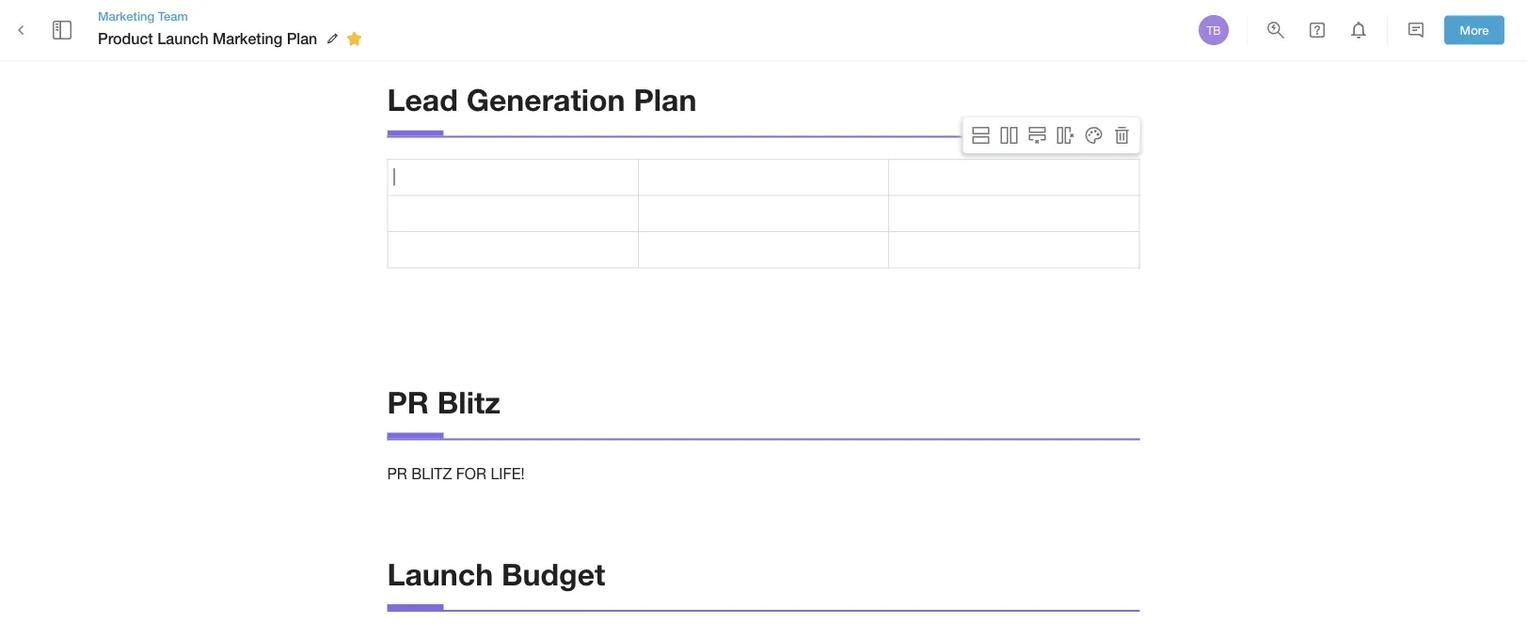 Task type: locate. For each thing, give the bounding box(es) containing it.
tb button
[[1196, 12, 1232, 48]]

pr blitz for life!
[[387, 465, 525, 483]]

launch
[[157, 30, 209, 47], [387, 556, 493, 592]]

marketing down marketing team link
[[213, 30, 282, 47]]

0 vertical spatial pr
[[387, 385, 429, 420]]

1 vertical spatial pr
[[387, 465, 407, 483]]

marketing up product
[[98, 8, 155, 23]]

pr for pr blitz for life!
[[387, 465, 407, 483]]

0 vertical spatial marketing
[[98, 8, 155, 23]]

1 vertical spatial plan
[[634, 82, 697, 117]]

blitz
[[437, 385, 500, 420]]

lead generation plan
[[387, 82, 697, 117]]

0 horizontal spatial plan
[[287, 30, 317, 47]]

marketing
[[98, 8, 155, 23], [213, 30, 282, 47]]

1 vertical spatial launch
[[387, 556, 493, 592]]

1 pr from the top
[[387, 385, 429, 420]]

1 horizontal spatial marketing
[[213, 30, 282, 47]]

0 horizontal spatial launch
[[157, 30, 209, 47]]

pr for pr blitz
[[387, 385, 429, 420]]

more
[[1460, 23, 1489, 37]]

pr blitz
[[387, 385, 500, 420]]

launch budget
[[387, 556, 605, 592]]

pr
[[387, 385, 429, 420], [387, 465, 407, 483]]

0 vertical spatial plan
[[287, 30, 317, 47]]

budget
[[502, 556, 605, 592]]

product
[[98, 30, 153, 47]]

1 horizontal spatial launch
[[387, 556, 493, 592]]

product launch marketing plan
[[98, 30, 317, 47]]

plan
[[287, 30, 317, 47], [634, 82, 697, 117]]

1 horizontal spatial plan
[[634, 82, 697, 117]]

2 pr from the top
[[387, 465, 407, 483]]

lead
[[387, 82, 458, 117]]



Task type: vqa. For each thing, say whether or not it's contained in the screenshot.
the TB button
yes



Task type: describe. For each thing, give the bounding box(es) containing it.
marketing team
[[98, 8, 188, 23]]

0 vertical spatial launch
[[157, 30, 209, 47]]

1 vertical spatial marketing
[[213, 30, 282, 47]]

life!
[[491, 465, 525, 483]]

blitz
[[411, 465, 452, 483]]

tb
[[1207, 24, 1221, 37]]

remove favorite image
[[343, 27, 365, 50]]

more button
[[1444, 16, 1505, 45]]

marketing team link
[[98, 7, 368, 25]]

0 horizontal spatial marketing
[[98, 8, 155, 23]]

generation
[[466, 82, 625, 117]]

team
[[158, 8, 188, 23]]

for
[[456, 465, 486, 483]]



